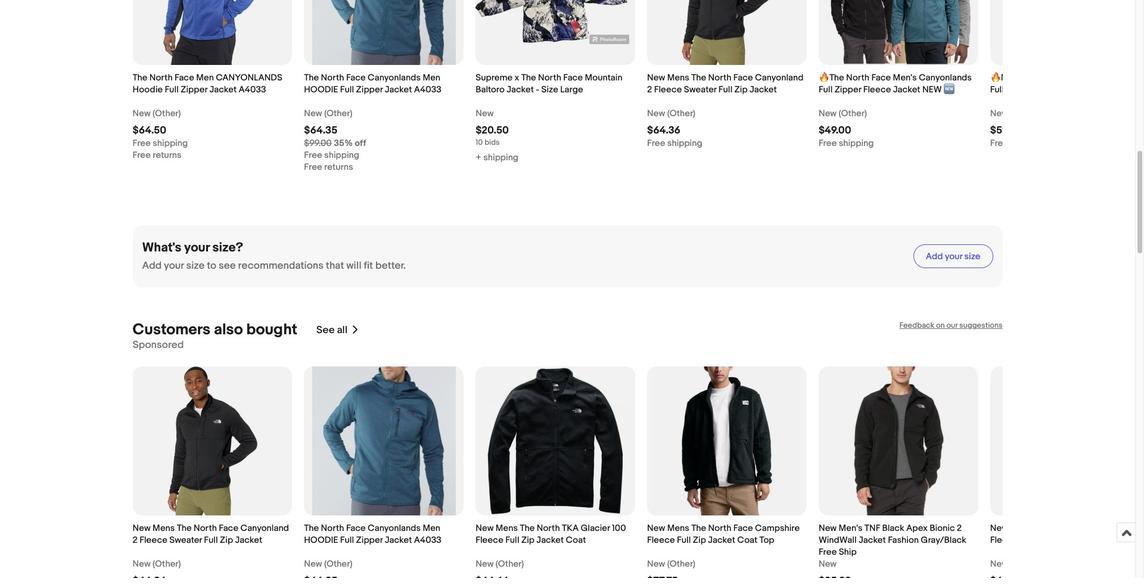 Task type: locate. For each thing, give the bounding box(es) containing it.
1 horizontal spatial tka
[[1077, 523, 1094, 534]]

new
[[648, 72, 666, 83], [133, 108, 151, 119], [304, 108, 322, 119], [476, 108, 494, 119], [648, 108, 666, 119], [819, 108, 837, 119], [991, 108, 1009, 119], [133, 523, 151, 534], [476, 523, 494, 534], [648, 523, 666, 534], [819, 523, 837, 534], [991, 523, 1009, 534], [133, 559, 151, 570], [304, 559, 322, 570], [476, 559, 494, 570], [648, 559, 666, 570], [819, 559, 837, 570], [991, 559, 1009, 570]]

fit
[[364, 260, 373, 272]]

1 horizontal spatial your
[[184, 240, 210, 256]]

2 100 from the left
[[1127, 523, 1141, 534]]

add your size
[[926, 251, 981, 262]]

new $20.50 10 bids + shipping
[[476, 108, 519, 163]]

1 horizontal spatial sweater
[[684, 84, 717, 95]]

the
[[133, 72, 147, 83], [304, 72, 319, 83], [522, 72, 536, 83], [692, 72, 707, 83], [1026, 72, 1041, 83], [177, 523, 192, 534], [304, 523, 319, 534], [520, 523, 535, 534], [692, 523, 707, 534], [1035, 523, 1050, 534]]

2 horizontal spatial coat
[[1079, 535, 1099, 546]]

2 free shipping text field from the left
[[648, 138, 703, 150]]

5 new (other) from the left
[[991, 559, 1039, 570]]

1 horizontal spatial glacier
[[1096, 523, 1125, 534]]

new
[[923, 84, 942, 95]]

glacier
[[581, 523, 610, 534], [1096, 523, 1125, 534]]

0 horizontal spatial add
[[142, 260, 162, 272]]

jacket inside the north face men canyonlands hoodie full zipper jacket a4033
[[210, 84, 237, 95]]

men inside the north face men canyonlands hoodie full zipper jacket a4033
[[196, 72, 214, 83]]

top
[[760, 535, 775, 546]]

Free shipping text field
[[819, 138, 874, 150], [991, 138, 1046, 150], [304, 150, 360, 162]]

free returns text field down previous price $99.00 35% off text field
[[304, 162, 353, 174]]

1 horizontal spatial free returns text field
[[304, 162, 353, 174]]

0 horizontal spatial tka
[[562, 523, 579, 534]]

free shipping text field down $49.00
[[819, 138, 874, 150]]

1 free shipping text field from the left
[[133, 138, 188, 150]]

shipping down $59.99 text field
[[1011, 138, 1046, 149]]

north inside new mens the north face campshire fleece full zip jacket coat top
[[709, 523, 732, 534]]

new mens the north face canyonland 2 fleece sweater full zip jacket
[[648, 72, 804, 95], [133, 523, 289, 546]]

2 horizontal spatial free shipping text field
[[991, 138, 1046, 150]]

1 horizontal spatial new text field
[[819, 559, 837, 571]]

new mens the north tka glacier 100 fleece full zip jacket coat
[[476, 523, 626, 546]]

mountain
[[585, 72, 623, 83]]

new text field up $20.50 on the top left of the page
[[476, 108, 494, 120]]

0 horizontal spatial coat
[[566, 535, 586, 546]]

1 vertical spatial the north face canyonlands men hoodie full zipper jacket  a4033
[[304, 523, 442, 546]]

shipping inside new (other) $64.36 free shipping
[[668, 138, 703, 149]]

men's
[[894, 72, 917, 83], [839, 523, 863, 534]]

face inside 🔥the north face men's canyonlands full zipper fleece jacket new 🆕
[[872, 72, 892, 83]]

shipping down $49.00
[[839, 138, 874, 149]]

shipping for $64.36
[[668, 138, 703, 149]]

(other) inside "new (other) $49.00 free shipping"
[[839, 108, 867, 119]]

new inside new mens the north tka glacier 100 fleece 1/2 zip jacket coat
[[991, 523, 1009, 534]]

returns down previous price $99.00 35% off text field
[[324, 162, 353, 173]]

jacket inside new men's tnf black apex bionic 2 windwall jacket fashion gray/black free ship
[[859, 535, 886, 546]]

baltoro
[[476, 84, 505, 95]]

0 vertical spatial black
[[1113, 84, 1135, 95]]

glacier inside new mens the north tka glacier 100 fleece 1/2 zip jacket coat
[[1096, 523, 1125, 534]]

face
[[175, 72, 194, 83], [346, 72, 366, 83], [564, 72, 583, 83], [734, 72, 753, 83], [872, 72, 892, 83], [1068, 72, 1087, 83], [219, 523, 239, 534], [346, 523, 366, 534], [734, 523, 753, 534]]

north inside new mens the north tka glacier 100 fleece full zip jacket coat
[[537, 523, 560, 534]]

a4033 inside the north face men canyonlands hoodie full zipper jacket a4033
[[239, 84, 266, 95]]

0 horizontal spatial canyonland
[[241, 523, 289, 534]]

2 new (other) from the left
[[304, 559, 353, 570]]

0 horizontal spatial sweater
[[169, 535, 202, 546]]

None text field
[[133, 575, 166, 578], [648, 575, 678, 578], [991, 575, 1024, 578], [133, 575, 166, 578], [648, 575, 678, 578], [991, 575, 1024, 578]]

shipping down 'bids'
[[484, 152, 519, 163]]

Sponsored text field
[[133, 339, 184, 351]]

jacket inside new mens the north tka glacier 100 fleece full zip jacket coat
[[537, 535, 564, 546]]

free shipping text field down $64.50
[[133, 138, 188, 150]]

coat inside new mens the north tka glacier 100 fleece 1/2 zip jacket coat
[[1079, 535, 1099, 546]]

men
[[196, 72, 214, 83], [423, 72, 441, 83], [423, 523, 441, 534]]

free inside new (other) $64.36 free shipping
[[648, 138, 666, 149]]

2 horizontal spatial your
[[945, 251, 963, 262]]

Free returns text field
[[133, 150, 182, 162], [304, 162, 353, 174]]

0 horizontal spatial 🆕
[[944, 84, 955, 95]]

$99.00
[[304, 138, 332, 149]]

3 coat from the left
[[1079, 535, 1099, 546]]

free shipping text field down "$64.36" at the right top of the page
[[648, 138, 703, 150]]

the north face canyonlands men hoodie full zipper jacket  a4033
[[304, 72, 442, 95], [304, 523, 442, 546]]

2 inside 🔥mens the north face canyonland 2 full zip hoodie fleece jacket black 🆕
[[1140, 72, 1145, 83]]

jacket
[[210, 84, 237, 95], [385, 84, 412, 95], [507, 84, 534, 95], [750, 84, 777, 95], [894, 84, 921, 95], [1084, 84, 1111, 95], [235, 535, 262, 546], [385, 535, 412, 546], [537, 535, 564, 546], [708, 535, 736, 546], [859, 535, 886, 546], [1050, 535, 1077, 546]]

the inside new mens the north tka glacier 100 fleece full zip jacket coat
[[520, 523, 535, 534]]

jacket inside supreme x the north face mountain baltoro jacket - size large
[[507, 84, 534, 95]]

zipper inside the north face men canyonlands hoodie full zipper jacket a4033
[[181, 84, 208, 95]]

0 vertical spatial new text field
[[476, 108, 494, 120]]

1 vertical spatial men's
[[839, 523, 863, 534]]

new (other) $64.36 free shipping
[[648, 108, 703, 149]]

north
[[149, 72, 173, 83], [321, 72, 344, 83], [538, 72, 562, 83], [709, 72, 732, 83], [847, 72, 870, 83], [1043, 72, 1066, 83], [194, 523, 217, 534], [321, 523, 344, 534], [537, 523, 560, 534], [709, 523, 732, 534], [1052, 523, 1075, 534]]

New text field
[[476, 108, 494, 120], [819, 559, 837, 571]]

100 inside new mens the north tka glacier 100 fleece 1/2 zip jacket coat
[[1127, 523, 1141, 534]]

hoodie up $64.50
[[133, 84, 163, 95]]

canyonlands for new mens the north face campshire fleece full zip jacket coat top
[[368, 523, 421, 534]]

1 vertical spatial black
[[883, 523, 905, 534]]

$64.35
[[304, 125, 338, 137]]

zip
[[735, 84, 748, 95], [1007, 84, 1020, 95], [220, 535, 233, 546], [522, 535, 535, 546], [693, 535, 706, 546], [1035, 535, 1048, 546]]

0 horizontal spatial size
[[186, 260, 205, 272]]

2 glacier from the left
[[1096, 523, 1125, 534]]

1 new (other) from the left
[[133, 559, 181, 570]]

sweater
[[684, 84, 717, 95], [169, 535, 202, 546]]

2 tka from the left
[[1077, 523, 1094, 534]]

1 🆕 from the left
[[944, 84, 955, 95]]

(other) inside new (other) $64.50 free shipping free returns
[[153, 108, 181, 119]]

tka for full
[[562, 523, 579, 534]]

10 bids text field
[[476, 138, 500, 147]]

new inside new (other) $59.99 free shipping
[[991, 108, 1009, 119]]

hoodie inside 🔥mens the north face canyonland 2 full zip hoodie fleece jacket black 🆕
[[1022, 84, 1052, 95]]

apex
[[907, 523, 928, 534]]

0 vertical spatial the north face canyonlands men hoodie full zipper jacket  a4033
[[304, 72, 442, 95]]

0 horizontal spatial hoodie
[[133, 84, 163, 95]]

1 horizontal spatial men's
[[894, 72, 917, 83]]

1 horizontal spatial returns
[[324, 162, 353, 173]]

mens
[[668, 72, 690, 83], [153, 523, 175, 534], [496, 523, 518, 534], [668, 523, 690, 534], [1011, 523, 1033, 534]]

your for size?
[[184, 240, 210, 256]]

add inside what's your size? add your size to see recommendations that will fit better.
[[142, 260, 162, 272]]

0 horizontal spatial returns
[[153, 150, 182, 161]]

that
[[326, 260, 344, 272]]

shipping down "$64.36" at the right top of the page
[[668, 138, 703, 149]]

0 vertical spatial men's
[[894, 72, 917, 83]]

4 new (other) from the left
[[648, 559, 696, 570]]

previous price $99.00 35% off text field
[[304, 138, 366, 150]]

1 vertical spatial hoodie
[[304, 535, 338, 546]]

returns
[[153, 150, 182, 161], [324, 162, 353, 173]]

mens inside new mens the north tka glacier 100 fleece full zip jacket coat
[[496, 523, 518, 534]]

add inside button
[[926, 251, 943, 262]]

+ shipping text field
[[476, 152, 519, 164]]

glacier for new mens the north tka glacier 100 fleece 1/2 zip jacket coat
[[1096, 523, 1125, 534]]

bought
[[246, 321, 298, 339]]

shipping inside new (other) $64.50 free shipping free returns
[[153, 138, 188, 149]]

all
[[337, 324, 348, 336]]

black inside 🔥mens the north face canyonland 2 full zip hoodie fleece jacket black 🆕
[[1113, 84, 1135, 95]]

1 horizontal spatial 🆕
[[1137, 84, 1145, 95]]

size inside what's your size? add your size to see recommendations that will fit better.
[[186, 260, 205, 272]]

new inside new men's tnf black apex bionic 2 windwall jacket fashion gray/black free ship
[[819, 523, 837, 534]]

0 vertical spatial returns
[[153, 150, 182, 161]]

your inside button
[[945, 251, 963, 262]]

large
[[561, 84, 583, 95]]

1 hoodie from the top
[[304, 84, 338, 95]]

feedback on our suggestions
[[900, 321, 1003, 330]]

better.
[[376, 260, 406, 272]]

to
[[207, 260, 216, 272]]

feedback on our suggestions link
[[900, 321, 1003, 330]]

shipping inside "new (other) $49.00 free shipping"
[[839, 138, 874, 149]]

shipping for $49.00
[[839, 138, 874, 149]]

add
[[926, 251, 943, 262], [142, 260, 162, 272]]

New (Other) text field
[[304, 108, 353, 120], [991, 108, 1039, 120], [304, 559, 353, 571], [476, 559, 524, 571], [648, 559, 696, 571], [991, 559, 1039, 571]]

100 inside new mens the north tka glacier 100 fleece full zip jacket coat
[[612, 523, 626, 534]]

zipper
[[181, 84, 208, 95], [356, 84, 383, 95], [835, 84, 862, 95], [356, 535, 383, 546]]

1 horizontal spatial new mens the north face canyonland 2 fleece sweater full zip jacket
[[648, 72, 804, 95]]

coat for new mens the north tka glacier 100 fleece full zip jacket coat
[[566, 535, 586, 546]]

2
[[1140, 72, 1145, 83], [648, 84, 653, 95], [957, 523, 962, 534], [133, 535, 138, 546]]

shipping
[[153, 138, 188, 149], [668, 138, 703, 149], [839, 138, 874, 149], [1011, 138, 1046, 149], [324, 150, 360, 161], [484, 152, 519, 163]]

1 vertical spatial new text field
[[819, 559, 837, 571]]

shipping inside new $20.50 10 bids + shipping
[[484, 152, 519, 163]]

free shipping text field down $59.99 text field
[[991, 138, 1046, 150]]

hoodie down 🔥mens
[[1022, 84, 1052, 95]]

1 horizontal spatial 100
[[1127, 523, 1141, 534]]

canyonlands for new mens the north face canyonland 2 fleece sweater full zip jacket
[[368, 72, 421, 83]]

shipping down $64.50
[[153, 138, 188, 149]]

🔥the
[[819, 72, 845, 83]]

1 horizontal spatial add
[[926, 251, 943, 262]]

free inside "new (other) $49.00 free shipping"
[[819, 138, 837, 149]]

$49.00 text field
[[819, 125, 852, 137]]

free
[[133, 138, 151, 149], [648, 138, 666, 149], [819, 138, 837, 149], [991, 138, 1009, 149], [133, 150, 151, 161], [304, 150, 322, 161], [304, 162, 322, 173], [819, 547, 837, 558]]

see all link
[[317, 321, 360, 339]]

tka for 1/2
[[1077, 523, 1094, 534]]

0 horizontal spatial men's
[[839, 523, 863, 534]]

tka
[[562, 523, 579, 534], [1077, 523, 1094, 534]]

north inside supreme x the north face mountain baltoro jacket - size large
[[538, 72, 562, 83]]

tka inside new mens the north tka glacier 100 fleece full zip jacket coat
[[562, 523, 579, 534]]

jacket inside 🔥mens the north face canyonland 2 full zip hoodie fleece jacket black 🆕
[[1084, 84, 1111, 95]]

canyonlands
[[368, 72, 421, 83], [919, 72, 972, 83], [368, 523, 421, 534]]

free returns text field down $64.50
[[133, 150, 182, 162]]

🔥the north face men's canyonlands full zipper fleece jacket new 🆕
[[819, 72, 972, 95]]

shipping down 35%
[[324, 150, 360, 161]]

off
[[355, 138, 366, 149]]

2 horizontal spatial canyonland
[[1089, 72, 1138, 83]]

new text field down windwall
[[819, 559, 837, 571]]

your
[[184, 240, 210, 256], [945, 251, 963, 262], [164, 260, 184, 272]]

what's your size? add your size to see recommendations that will fit better.
[[142, 240, 406, 272]]

1 hoodie from the left
[[133, 84, 163, 95]]

a4033
[[239, 84, 266, 95], [414, 84, 442, 95], [414, 535, 442, 546]]

0 horizontal spatial glacier
[[581, 523, 610, 534]]

north inside the north face men canyonlands hoodie full zipper jacket a4033
[[149, 72, 173, 83]]

black inside new men's tnf black apex bionic 2 windwall jacket fashion gray/black free ship
[[883, 523, 905, 534]]

fashion
[[888, 535, 919, 546]]

tka inside new mens the north tka glacier 100 fleece 1/2 zip jacket coat
[[1077, 523, 1094, 534]]

shipping inside new (other) $59.99 free shipping
[[1011, 138, 1046, 149]]

$59.99
[[991, 125, 1022, 137]]

$20.50
[[476, 125, 509, 137]]

(other)
[[153, 108, 181, 119], [324, 108, 353, 119], [668, 108, 696, 119], [839, 108, 867, 119], [1011, 108, 1039, 119], [153, 559, 181, 570], [324, 559, 353, 570], [496, 559, 524, 570], [668, 559, 696, 570], [1011, 559, 1039, 570]]

2 the north face canyonlands men hoodie full zipper jacket  a4033 from the top
[[304, 523, 442, 546]]

1 horizontal spatial free shipping text field
[[648, 138, 703, 150]]

None text field
[[304, 575, 338, 578], [476, 575, 509, 578], [819, 575, 852, 578], [304, 575, 338, 578], [476, 575, 509, 578], [819, 575, 852, 578]]

$64.50 text field
[[133, 125, 167, 137]]

coat for new mens the north tka glacier 100 fleece 1/2 zip jacket coat
[[1079, 535, 1099, 546]]

-
[[536, 84, 540, 95]]

free shipping text field for $49.00
[[819, 138, 874, 150]]

full inside new mens the north tka glacier 100 fleece full zip jacket coat
[[506, 535, 520, 546]]

0 horizontal spatial new text field
[[476, 108, 494, 120]]

(other) inside new (other) $64.35 $99.00 35% off free shipping free returns
[[324, 108, 353, 119]]

Free shipping text field
[[133, 138, 188, 150], [648, 138, 703, 150]]

men for canyonland
[[423, 523, 441, 534]]

$49.00
[[819, 125, 852, 137]]

🆕
[[944, 84, 955, 95], [1137, 84, 1145, 95]]

face inside supreme x the north face mountain baltoro jacket - size large
[[564, 72, 583, 83]]

2 hoodie from the left
[[1022, 84, 1052, 95]]

size?
[[213, 240, 243, 256]]

new men's tnf black apex bionic 2 windwall jacket fashion gray/black free ship
[[819, 523, 967, 558]]

glacier for new mens the north tka glacier 100 fleece full zip jacket coat
[[581, 523, 610, 534]]

2 coat from the left
[[738, 535, 758, 546]]

full inside 🔥mens the north face canyonland 2 full zip hoodie fleece jacket black 🆕
[[991, 84, 1005, 95]]

hoodie
[[133, 84, 163, 95], [1022, 84, 1052, 95]]

1 100 from the left
[[612, 523, 626, 534]]

New (Other) text field
[[133, 108, 181, 120], [648, 108, 696, 120], [819, 108, 867, 120], [133, 559, 181, 571]]

returns down $64.50
[[153, 150, 182, 161]]

north inside 🔥mens the north face canyonland 2 full zip hoodie fleece jacket black 🆕
[[1043, 72, 1066, 83]]

shipping inside new (other) $64.35 $99.00 35% off free shipping free returns
[[324, 150, 360, 161]]

2 hoodie from the top
[[304, 535, 338, 546]]

1 coat from the left
[[566, 535, 586, 546]]

glacier inside new mens the north tka glacier 100 fleece full zip jacket coat
[[581, 523, 610, 534]]

1 horizontal spatial free shipping text field
[[819, 138, 874, 150]]

$20.50 text field
[[476, 125, 509, 137]]

the north face canyonlands men hoodie full zipper jacket  a4033 for the north face men canyonlands hoodie full zipper jacket a4033
[[304, 72, 442, 95]]

full
[[165, 84, 179, 95], [340, 84, 354, 95], [719, 84, 733, 95], [819, 84, 833, 95], [991, 84, 1005, 95], [204, 535, 218, 546], [340, 535, 354, 546], [506, 535, 520, 546], [677, 535, 691, 546]]

1 horizontal spatial hoodie
[[1022, 84, 1052, 95]]

3 new (other) from the left
[[476, 559, 524, 570]]

1 horizontal spatial black
[[1113, 84, 1135, 95]]

men's inside new men's tnf black apex bionic 2 windwall jacket fashion gray/black free ship
[[839, 523, 863, 534]]

1 glacier from the left
[[581, 523, 610, 534]]

mens inside new mens the north face campshire fleece full zip jacket coat top
[[668, 523, 690, 534]]

0 horizontal spatial 100
[[612, 523, 626, 534]]

100
[[612, 523, 626, 534], [1127, 523, 1141, 534]]

coat inside new mens the north tka glacier 100 fleece full zip jacket coat
[[566, 535, 586, 546]]

tnf
[[865, 523, 881, 534]]

black
[[1113, 84, 1135, 95], [883, 523, 905, 534]]

0 vertical spatial hoodie
[[304, 84, 338, 95]]

free shipping text field down 35%
[[304, 150, 360, 162]]

zip inside new mens the north tka glacier 100 fleece 1/2 zip jacket coat
[[1035, 535, 1048, 546]]

1 horizontal spatial size
[[965, 251, 981, 262]]

1 the north face canyonlands men hoodie full zipper jacket  a4033 from the top
[[304, 72, 442, 95]]

1 horizontal spatial coat
[[738, 535, 758, 546]]

2 🆕 from the left
[[1137, 84, 1145, 95]]

returns inside new (other) $64.35 $99.00 35% off free shipping free returns
[[324, 162, 353, 173]]

0 horizontal spatial black
[[883, 523, 905, 534]]

see all
[[317, 324, 348, 336]]

face inside 🔥mens the north face canyonland 2 full zip hoodie fleece jacket black 🆕
[[1068, 72, 1087, 83]]

1 vertical spatial returns
[[324, 162, 353, 173]]

fleece
[[655, 84, 682, 95], [864, 84, 892, 95], [1054, 84, 1082, 95], [140, 535, 168, 546], [476, 535, 504, 546], [648, 535, 675, 546], [991, 535, 1019, 546]]

bids
[[485, 138, 500, 147]]

canyonland
[[755, 72, 804, 83], [1089, 72, 1138, 83], [241, 523, 289, 534]]

1 tka from the left
[[562, 523, 579, 534]]

0 horizontal spatial new mens the north face canyonland 2 fleece sweater full zip jacket
[[133, 523, 289, 546]]

the inside new mens the north tka glacier 100 fleece 1/2 zip jacket coat
[[1035, 523, 1050, 534]]

free inside new (other) $59.99 free shipping
[[991, 138, 1009, 149]]

0 horizontal spatial free shipping text field
[[133, 138, 188, 150]]

coat
[[566, 535, 586, 546], [738, 535, 758, 546], [1079, 535, 1099, 546]]

size
[[965, 251, 981, 262], [186, 260, 205, 272]]



Task type: describe. For each thing, give the bounding box(es) containing it.
zip inside new mens the north face campshire fleece full zip jacket coat top
[[693, 535, 706, 546]]

new (other) $49.00 free shipping
[[819, 108, 874, 149]]

will
[[347, 260, 362, 272]]

coat inside new mens the north face campshire fleece full zip jacket coat top
[[738, 535, 758, 546]]

your for size
[[945, 251, 963, 262]]

shipping for $64.50
[[153, 138, 188, 149]]

canyonlands inside 🔥the north face men's canyonlands full zipper fleece jacket new 🆕
[[919, 72, 972, 83]]

10
[[476, 138, 483, 147]]

jacket inside new mens the north tka glacier 100 fleece 1/2 zip jacket coat
[[1050, 535, 1077, 546]]

bionic
[[930, 523, 955, 534]]

35%
[[334, 138, 353, 149]]

hoodie inside the north face men canyonlands hoodie full zipper jacket a4033
[[133, 84, 163, 95]]

the inside new mens the north face campshire fleece full zip jacket coat top
[[692, 523, 707, 534]]

See all text field
[[317, 324, 348, 336]]

see
[[219, 260, 236, 272]]

a4033 for $64.35
[[414, 84, 442, 95]]

sponsored
[[133, 339, 184, 351]]

new (other) text field for $49.00
[[819, 108, 867, 120]]

shipping for $59.99
[[1011, 138, 1046, 149]]

our
[[947, 321, 958, 330]]

new (other) for new mens the north face canyonland 2 fleece sweater full zip jacket
[[133, 559, 181, 570]]

north inside 🔥the north face men's canyonlands full zipper fleece jacket new 🆕
[[847, 72, 870, 83]]

new text field for new men's tnf black apex bionic 2 windwall jacket fashion gray/black free ship
[[819, 559, 837, 571]]

recommendations
[[238, 260, 324, 272]]

north inside new mens the north tka glacier 100 fleece 1/2 zip jacket coat
[[1052, 523, 1075, 534]]

ship
[[839, 547, 857, 558]]

free shipping text field for $64.50
[[133, 138, 188, 150]]

new inside new (other) $64.35 $99.00 35% off free shipping free returns
[[304, 108, 322, 119]]

0 horizontal spatial free shipping text field
[[304, 150, 360, 162]]

new inside "new (other) $49.00 free shipping"
[[819, 108, 837, 119]]

supreme
[[476, 72, 513, 83]]

+
[[476, 152, 482, 163]]

what's
[[142, 240, 181, 256]]

1 horizontal spatial canyonland
[[755, 72, 804, 83]]

the inside supreme x the north face mountain baltoro jacket - size large
[[522, 72, 536, 83]]

face inside new mens the north face campshire fleece full zip jacket coat top
[[734, 523, 753, 534]]

new (other) for new mens the north face campshire fleece full zip jacket coat top
[[648, 559, 696, 570]]

2 inside new men's tnf black apex bionic 2 windwall jacket fashion gray/black free ship
[[957, 523, 962, 534]]

free inside new men's tnf black apex bionic 2 windwall jacket fashion gray/black free ship
[[819, 547, 837, 558]]

x
[[515, 72, 520, 83]]

returns inside new (other) $64.50 free shipping free returns
[[153, 150, 182, 161]]

face inside the north face men canyonlands hoodie full zipper jacket a4033
[[175, 72, 194, 83]]

zipper inside 🔥the north face men's canyonlands full zipper fleece jacket new 🆕
[[835, 84, 862, 95]]

fleece inside 🔥the north face men's canyonlands full zipper fleece jacket new 🆕
[[864, 84, 892, 95]]

🆕 inside 🔥the north face men's canyonlands full zipper fleece jacket new 🆕
[[944, 84, 955, 95]]

see
[[317, 324, 335, 336]]

new (other) $64.35 $99.00 35% off free shipping free returns
[[304, 108, 366, 173]]

size
[[542, 84, 559, 95]]

1 vertical spatial new mens the north face canyonland 2 fleece sweater full zip jacket
[[133, 523, 289, 546]]

new (other) text field for $64.36
[[648, 108, 696, 120]]

$64.36
[[648, 125, 681, 137]]

fleece inside new mens the north tka glacier 100 fleece 1/2 zip jacket coat
[[991, 535, 1019, 546]]

1 vertical spatial sweater
[[169, 535, 202, 546]]

100 for new mens the north tka glacier 100 fleece 1/2 zip jacket coat
[[1127, 523, 1141, 534]]

new inside new mens the north face campshire fleece full zip jacket coat top
[[648, 523, 666, 534]]

0 horizontal spatial free returns text field
[[133, 150, 182, 162]]

gray/black
[[921, 535, 967, 546]]

fleece inside 🔥mens the north face canyonland 2 full zip hoodie fleece jacket black 🆕
[[1054, 84, 1082, 95]]

$64.36 text field
[[648, 125, 681, 137]]

jacket inside 🔥the north face men's canyonlands full zipper fleece jacket new 🆕
[[894, 84, 921, 95]]

suggestions
[[960, 321, 1003, 330]]

the north face men canyonlands hoodie full zipper jacket a4033
[[133, 72, 283, 95]]

new (other) for the north face canyonlands men hoodie full zipper jacket  a4033
[[304, 559, 353, 570]]

100 for new mens the north tka glacier 100 fleece full zip jacket coat
[[612, 523, 626, 534]]

$59.99 text field
[[991, 125, 1022, 137]]

🔥mens the north face canyonland 2 full zip hoodie fleece jacket black 🆕
[[991, 72, 1145, 95]]

new (other) for new mens the north tka glacier 100 fleece 1/2 zip jacket coat
[[991, 559, 1039, 570]]

new mens the north face campshire fleece full zip jacket coat top
[[648, 523, 800, 546]]

the inside 🔥mens the north face canyonland 2 full zip hoodie fleece jacket black 🆕
[[1026, 72, 1041, 83]]

hoodie for new mens the north face canyonland 2 fleece sweater full zip jacket
[[304, 535, 338, 546]]

0 vertical spatial sweater
[[684, 84, 717, 95]]

Add your size to see recommendations that will fit better. text field
[[142, 260, 406, 272]]

$64.50
[[133, 125, 167, 137]]

zip inside 🔥mens the north face canyonland 2 full zip hoodie fleece jacket black 🆕
[[1007, 84, 1020, 95]]

(other) inside new (other) $59.99 free shipping
[[1011, 108, 1039, 119]]

new inside new (other) $64.36 free shipping
[[648, 108, 666, 119]]

feedback
[[900, 321, 935, 330]]

canyonland inside 🔥mens the north face canyonland 2 full zip hoodie fleece jacket black 🆕
[[1089, 72, 1138, 83]]

fleece inside new mens the north tka glacier 100 fleece full zip jacket coat
[[476, 535, 504, 546]]

zip inside new mens the north tka glacier 100 fleece full zip jacket coat
[[522, 535, 535, 546]]

new text field for supreme x the north face mountain baltoro jacket - size large
[[476, 108, 494, 120]]

full inside 🔥the north face men's canyonlands full zipper fleece jacket new 🆕
[[819, 84, 833, 95]]

new inside new (other) $64.50 free shipping free returns
[[133, 108, 151, 119]]

add your size button
[[914, 244, 994, 268]]

also
[[214, 321, 243, 339]]

free shipping text field for $64.36
[[648, 138, 703, 150]]

(other) inside new (other) $64.36 free shipping
[[668, 108, 696, 119]]

campshire
[[755, 523, 800, 534]]

🆕 inside 🔥mens the north face canyonland 2 full zip hoodie fleece jacket black 🆕
[[1137, 84, 1145, 95]]

customers also bought
[[133, 321, 298, 339]]

fleece inside new mens the north face campshire fleece full zip jacket coat top
[[648, 535, 675, 546]]

new (other) $59.99 free shipping
[[991, 108, 1046, 149]]

$64.35 text field
[[304, 125, 338, 137]]

full inside the north face men canyonlands hoodie full zipper jacket a4033
[[165, 84, 179, 95]]

the north face canyonlands men hoodie full zipper jacket  a4033 for new mens the north face canyonland 2 fleece sweater full zip jacket
[[304, 523, 442, 546]]

men's inside 🔥the north face men's canyonlands full zipper fleece jacket new 🆕
[[894, 72, 917, 83]]

the inside the north face men canyonlands hoodie full zipper jacket a4033
[[133, 72, 147, 83]]

new mens the north tka glacier 100 fleece 1/2 zip jacket coat
[[991, 523, 1141, 546]]

size inside button
[[965, 251, 981, 262]]

new (other) for new mens the north tka glacier 100 fleece full zip jacket coat
[[476, 559, 524, 570]]

new (other) $64.50 free shipping free returns
[[133, 108, 188, 161]]

hoodie for the north face men canyonlands hoodie full zipper jacket a4033
[[304, 84, 338, 95]]

supreme x the north face mountain baltoro jacket - size large
[[476, 72, 623, 95]]

jacket inside new mens the north face campshire fleece full zip jacket coat top
[[708, 535, 736, 546]]

new (other) text field for $64.50
[[133, 108, 181, 120]]

mens inside new mens the north tka glacier 100 fleece 1/2 zip jacket coat
[[1011, 523, 1033, 534]]

1/2
[[1021, 535, 1033, 546]]

new inside new mens the north tka glacier 100 fleece full zip jacket coat
[[476, 523, 494, 534]]

free shipping text field for $59.99
[[991, 138, 1046, 150]]

a4033 for $64.50
[[239, 84, 266, 95]]

0 horizontal spatial your
[[164, 260, 184, 272]]

customers
[[133, 321, 211, 339]]

new inside new $20.50 10 bids + shipping
[[476, 108, 494, 119]]

canyonlands
[[216, 72, 283, 83]]

windwall
[[819, 535, 857, 546]]

men for hoodie
[[423, 72, 441, 83]]

0 vertical spatial new mens the north face canyonland 2 fleece sweater full zip jacket
[[648, 72, 804, 95]]

full inside new mens the north face campshire fleece full zip jacket coat top
[[677, 535, 691, 546]]

🔥mens
[[991, 72, 1024, 83]]

on
[[937, 321, 945, 330]]



Task type: vqa. For each thing, say whether or not it's contained in the screenshot.
🆕 in the The 🔥The North Face Men'S Canyonlands Full Zipper Fleece Jacket New 🆕
yes



